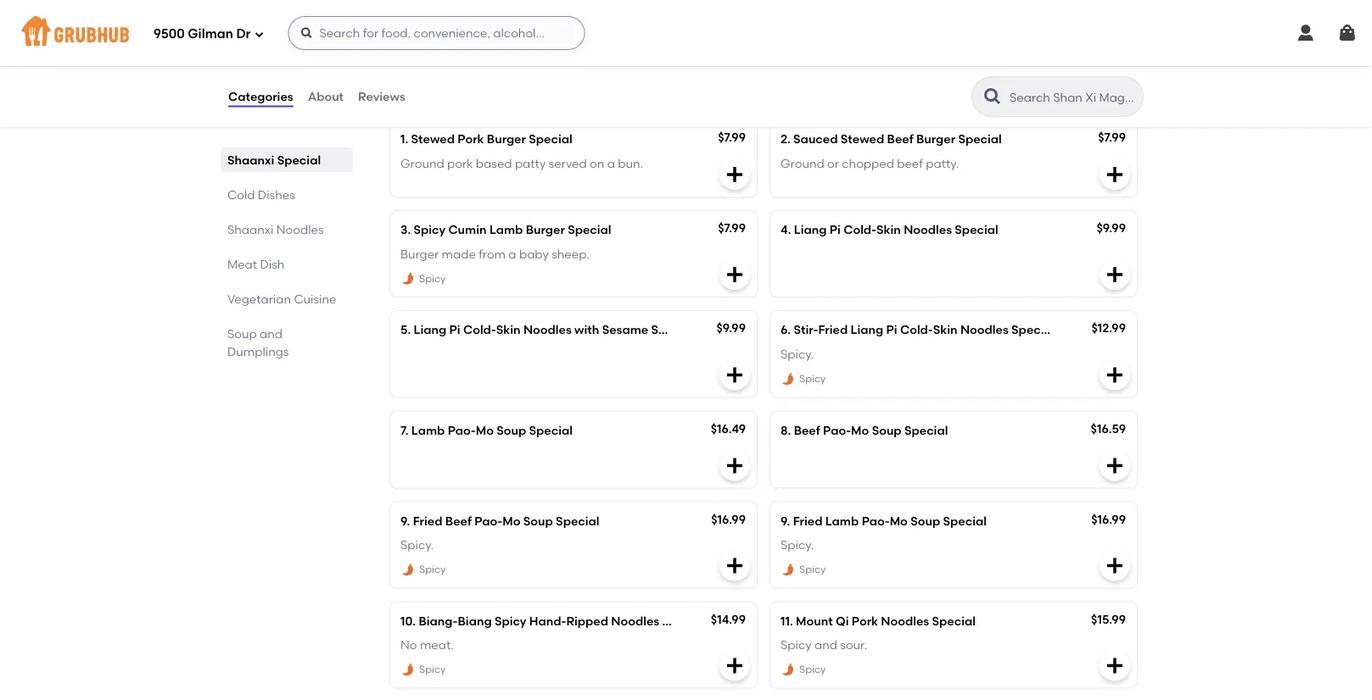 Task type: vqa. For each thing, say whether or not it's contained in the screenshot.
5.'s Liang
yes



Task type: locate. For each thing, give the bounding box(es) containing it.
liang right 4.
[[794, 223, 827, 237]]

svg image up $15.99
[[1105, 556, 1125, 577]]

$7.99 left the 2.
[[718, 130, 746, 145]]

burger down 3.
[[401, 247, 439, 261]]

sauced
[[793, 132, 838, 146]]

$16.99 for 9. fried lamb pao-mo soup special
[[1091, 512, 1126, 527]]

spicy.
[[781, 347, 814, 361], [401, 538, 434, 553], [781, 538, 814, 553]]

2 vertical spatial shaanxi
[[227, 222, 274, 237]]

$16.49
[[711, 422, 746, 436]]

cold- for 4.
[[844, 223, 877, 237]]

spicy image up 11. on the right bottom of the page
[[781, 563, 796, 578]]

mo
[[476, 423, 494, 438], [851, 423, 869, 438], [503, 514, 521, 529], [890, 514, 908, 529]]

shaanxi up cold
[[227, 153, 274, 167]]

no
[[401, 638, 417, 653]]

baby
[[519, 247, 549, 261]]

shaanxi special up dishes
[[227, 153, 321, 167]]

spicy. up 11. on the right bottom of the page
[[781, 538, 814, 553]]

spicy down stir-
[[799, 373, 826, 385]]

0 horizontal spatial ground
[[401, 156, 444, 170]]

svg image up $14.99
[[725, 556, 745, 577]]

11. mount qi pork noodles special
[[781, 614, 976, 629]]

Search for food, convenience, alcohol... search field
[[288, 16, 585, 50]]

0 vertical spatial $9.99
[[1097, 221, 1126, 236]]

1 horizontal spatial and
[[815, 638, 837, 653]]

2 stewed from the left
[[841, 132, 884, 146]]

pi for 4.
[[830, 223, 841, 237]]

1 horizontal spatial $9.99
[[1097, 221, 1126, 236]]

1 ground from the left
[[401, 156, 444, 170]]

1 horizontal spatial 9.
[[781, 514, 790, 529]]

soup
[[227, 327, 257, 341], [497, 423, 526, 438], [872, 423, 902, 438], [523, 514, 553, 529], [911, 514, 940, 529]]

burger
[[487, 132, 526, 146], [916, 132, 955, 146], [526, 223, 565, 237], [401, 247, 439, 261]]

0 vertical spatial a
[[607, 156, 615, 170]]

0 horizontal spatial cold-
[[463, 323, 496, 337]]

$9.99
[[1097, 221, 1126, 236], [717, 321, 746, 336]]

spicy image up the 10.
[[401, 563, 416, 578]]

and down mount
[[815, 638, 837, 653]]

cold
[[227, 188, 255, 202]]

svg image
[[1296, 23, 1316, 43], [1337, 23, 1358, 43], [300, 26, 313, 40], [254, 29, 264, 39], [725, 165, 745, 185], [1105, 165, 1125, 185], [725, 265, 745, 285], [1105, 265, 1125, 285], [1105, 365, 1125, 386], [1105, 456, 1125, 476]]

1 vertical spatial pork
[[852, 614, 878, 629]]

2 horizontal spatial beef
[[887, 132, 914, 146]]

0 horizontal spatial liang
[[414, 323, 446, 337]]

2 $16.99 from the left
[[1091, 512, 1126, 527]]

1 9. from the left
[[401, 514, 410, 529]]

about button
[[307, 66, 345, 127]]

5. liang pi cold-skin noodles with sesame special
[[401, 323, 695, 337]]

and
[[260, 327, 283, 341], [815, 638, 837, 653]]

1 horizontal spatial pi
[[830, 223, 841, 237]]

spicy for 10. biang-biang spicy hand-ripped noodles special
[[419, 664, 446, 676]]

1 vertical spatial and
[[815, 638, 837, 653]]

1 vertical spatial shaanxi special
[[227, 153, 321, 167]]

9. for 9. fried beef pao-mo soup special
[[401, 514, 410, 529]]

spicy. for 9. fried lamb pao-mo soup special
[[781, 538, 814, 553]]

svg image
[[725, 365, 745, 386], [725, 456, 745, 476], [725, 556, 745, 577], [1105, 556, 1125, 577], [725, 656, 745, 677], [1105, 656, 1125, 677]]

9500 gilman dr
[[154, 26, 251, 42]]

patty.
[[926, 156, 959, 170]]

4.
[[781, 223, 791, 237]]

0 horizontal spatial lamb
[[411, 423, 445, 438]]

a right on
[[607, 156, 615, 170]]

stewed
[[411, 132, 455, 146], [841, 132, 884, 146]]

stewed up chopped on the right of the page
[[841, 132, 884, 146]]

reviews
[[358, 89, 405, 104]]

shaanxi special inside the "shaanxi special" button
[[387, 81, 531, 102]]

spicy. down stir-
[[781, 347, 814, 361]]

1 vertical spatial beef
[[794, 423, 820, 438]]

3.
[[401, 223, 411, 237]]

spicy image for 9. fried lamb pao-mo soup special
[[781, 563, 796, 578]]

1 $16.99 from the left
[[711, 512, 746, 527]]

svg image for 9. fried lamb pao-mo soup special
[[1105, 556, 1125, 577]]

svg image up "$16.49"
[[725, 365, 745, 386]]

lamb
[[490, 223, 523, 237], [411, 423, 445, 438], [825, 514, 859, 529]]

beef
[[887, 132, 914, 146], [794, 423, 820, 438], [445, 514, 472, 529]]

sesame
[[602, 323, 648, 337]]

skin for special
[[877, 223, 901, 237]]

ripped
[[566, 614, 608, 629]]

1 horizontal spatial ground
[[781, 156, 824, 170]]

spicy image down '6.'
[[781, 372, 796, 387]]

spicy down made
[[419, 273, 446, 285]]

ground down 1.
[[401, 156, 444, 170]]

dishes
[[258, 188, 295, 202]]

2 vertical spatial beef
[[445, 514, 472, 529]]

shaanxi inside button
[[387, 81, 459, 102]]

5.
[[401, 323, 411, 337]]

and up dumplings
[[260, 327, 283, 341]]

1 horizontal spatial liang
[[794, 223, 827, 237]]

1 horizontal spatial beef
[[794, 423, 820, 438]]

0 horizontal spatial stewed
[[411, 132, 455, 146]]

dumplings
[[227, 345, 289, 359]]

$12.99
[[1092, 321, 1126, 336]]

0 vertical spatial lamb
[[490, 223, 523, 237]]

about
[[308, 89, 344, 104]]

special
[[463, 81, 531, 102], [529, 132, 572, 146], [958, 132, 1002, 146], [277, 153, 321, 167], [568, 223, 611, 237], [955, 223, 999, 237], [651, 323, 695, 337], [1012, 323, 1055, 337], [529, 423, 573, 438], [904, 423, 948, 438], [556, 514, 599, 529], [943, 514, 987, 529], [662, 614, 706, 629], [932, 614, 976, 629]]

with
[[575, 323, 599, 337]]

spicy. up the 10.
[[401, 538, 434, 553]]

spicy image down 3.
[[401, 272, 416, 287]]

7.
[[401, 423, 409, 438]]

vegetarian
[[227, 292, 291, 306]]

chopped
[[842, 156, 894, 170]]

fried for 9. fried beef pao-mo soup special
[[413, 514, 442, 529]]

1 vertical spatial lamb
[[411, 423, 445, 438]]

0 horizontal spatial $9.99
[[717, 321, 746, 336]]

fried
[[818, 323, 848, 337], [413, 514, 442, 529], [793, 514, 823, 529]]

dr
[[236, 26, 251, 42]]

on
[[590, 156, 604, 170]]

spicy up mount
[[799, 564, 826, 576]]

2 horizontal spatial lamb
[[825, 514, 859, 529]]

shaanxi special tab
[[227, 151, 346, 169]]

meat.
[[420, 638, 454, 653]]

a
[[607, 156, 615, 170], [509, 247, 516, 261]]

sour.
[[840, 638, 867, 653]]

skin
[[877, 223, 901, 237], [496, 323, 521, 337], [933, 323, 958, 337]]

and inside soup and dumplings
[[260, 327, 283, 341]]

shaanxi
[[387, 81, 459, 102], [227, 153, 274, 167], [227, 222, 274, 237]]

ground for sauced
[[781, 156, 824, 170]]

0 horizontal spatial skin
[[496, 323, 521, 337]]

ground pork based patty served on a bun.
[[401, 156, 643, 170]]

spicy image down the no
[[401, 663, 416, 679]]

1 horizontal spatial pork
[[852, 614, 878, 629]]

shaanxi up 1.
[[387, 81, 459, 102]]

2 9. from the left
[[781, 514, 790, 529]]

dish
[[260, 257, 285, 272]]

3. spicy cumin lamb burger special
[[401, 223, 611, 237]]

ground down sauced
[[781, 156, 824, 170]]

liang right 5.
[[414, 323, 446, 337]]

8. beef pao-mo soup special
[[781, 423, 948, 438]]

0 horizontal spatial 9.
[[401, 514, 410, 529]]

1. stewed pork burger special
[[401, 132, 572, 146]]

9.
[[401, 514, 410, 529], [781, 514, 790, 529]]

6.
[[781, 323, 791, 337]]

1 vertical spatial $9.99
[[717, 321, 746, 336]]

1 horizontal spatial stewed
[[841, 132, 884, 146]]

10. biang-biang spicy hand-ripped noodles special
[[401, 614, 706, 629]]

10.
[[401, 614, 416, 629]]

0 horizontal spatial $16.99
[[711, 512, 746, 527]]

burger up baby
[[526, 223, 565, 237]]

2 horizontal spatial pi
[[886, 323, 897, 337]]

0 horizontal spatial pi
[[449, 323, 460, 337]]

pork right qi
[[852, 614, 878, 629]]

stewed right 1.
[[411, 132, 455, 146]]

burger up patty.
[[916, 132, 955, 146]]

1 stewed from the left
[[411, 132, 455, 146]]

spicy image
[[781, 372, 796, 387], [401, 663, 416, 679], [781, 663, 796, 679]]

1 horizontal spatial skin
[[877, 223, 901, 237]]

shaanxi special up 1. stewed pork burger special
[[387, 81, 531, 102]]

pi
[[830, 223, 841, 237], [449, 323, 460, 337], [886, 323, 897, 337]]

made
[[442, 247, 476, 261]]

0 horizontal spatial shaanxi special
[[227, 153, 321, 167]]

spicy down 11. on the right bottom of the page
[[781, 638, 812, 653]]

or
[[827, 156, 839, 170]]

svg image down $15.99
[[1105, 656, 1125, 677]]

1 horizontal spatial shaanxi special
[[387, 81, 531, 102]]

0 horizontal spatial and
[[260, 327, 283, 341]]

0 vertical spatial pork
[[458, 132, 484, 146]]

patty
[[515, 156, 546, 170]]

spicy down the spicy and sour.
[[799, 664, 826, 676]]

cold-
[[844, 223, 877, 237], [463, 323, 496, 337], [900, 323, 933, 337]]

spicy image down the spicy and sour.
[[781, 663, 796, 679]]

2 vertical spatial lamb
[[825, 514, 859, 529]]

categories
[[228, 89, 293, 104]]

spicy image
[[401, 272, 416, 287], [401, 563, 416, 578], [781, 563, 796, 578]]

shaanxi special
[[387, 81, 531, 102], [227, 153, 321, 167]]

0 vertical spatial shaanxi
[[387, 81, 459, 102]]

cold- for 5.
[[463, 323, 496, 337]]

6. stir-fried liang pi cold-skin noodles special
[[781, 323, 1055, 337]]

liang right stir-
[[851, 323, 883, 337]]

0 vertical spatial shaanxi special
[[387, 81, 531, 102]]

a right from on the left
[[509, 247, 516, 261]]

spicy right 3.
[[414, 223, 446, 237]]

2 horizontal spatial skin
[[933, 323, 958, 337]]

spicy image for 9. fried beef pao-mo soup special
[[401, 563, 416, 578]]

search icon image
[[983, 87, 1003, 107]]

spicy down meat.
[[419, 664, 446, 676]]

svg image down "$16.49"
[[725, 456, 745, 476]]

$7.99 down search shan xi magic kitchen search field
[[1098, 130, 1126, 145]]

fried for 9. fried lamb pao-mo soup special
[[793, 514, 823, 529]]

pork up pork
[[458, 132, 484, 146]]

pi for 5.
[[449, 323, 460, 337]]

spicy
[[414, 223, 446, 237], [419, 273, 446, 285], [799, 373, 826, 385], [419, 564, 446, 576], [799, 564, 826, 576], [495, 614, 526, 629], [781, 638, 812, 653], [419, 664, 446, 676], [799, 664, 826, 676]]

and for spicy
[[815, 638, 837, 653]]

2 ground from the left
[[781, 156, 824, 170]]

noodles
[[276, 222, 324, 237], [904, 223, 952, 237], [523, 323, 572, 337], [960, 323, 1009, 337], [611, 614, 659, 629], [881, 614, 929, 629]]

svg image down $14.99
[[725, 656, 745, 677]]

spicy. for 9. fried beef pao-mo soup special
[[401, 538, 434, 553]]

cold dishes tab
[[227, 186, 346, 204]]

meat dish tab
[[227, 255, 346, 273]]

2 horizontal spatial cold-
[[900, 323, 933, 337]]

1 horizontal spatial $16.99
[[1091, 512, 1126, 527]]

$7.99
[[718, 130, 746, 145], [1098, 130, 1126, 145], [718, 221, 746, 236]]

0 horizontal spatial a
[[509, 247, 516, 261]]

from
[[479, 247, 506, 261]]

liang
[[794, 223, 827, 237], [414, 323, 446, 337], [851, 323, 883, 337]]

spicy and sour.
[[781, 638, 867, 653]]

spicy up biang-
[[419, 564, 446, 576]]

pao-
[[448, 423, 476, 438], [823, 423, 851, 438], [475, 514, 503, 529], [862, 514, 890, 529]]

served
[[549, 156, 587, 170]]

ground for stewed
[[401, 156, 444, 170]]

1 horizontal spatial cold-
[[844, 223, 877, 237]]

0 horizontal spatial beef
[[445, 514, 472, 529]]

1.
[[401, 132, 408, 146]]

0 vertical spatial and
[[260, 327, 283, 341]]

shaanxi up meat dish at the left top of page
[[227, 222, 274, 237]]

ground
[[401, 156, 444, 170], [781, 156, 824, 170]]

1 vertical spatial shaanxi
[[227, 153, 274, 167]]



Task type: describe. For each thing, give the bounding box(es) containing it.
spicy image for spicy and sour.
[[781, 663, 796, 679]]

$7.99 for ground pork based patty served on a bun.
[[718, 130, 746, 145]]

vegetarian cuisine
[[227, 292, 336, 306]]

spicy for 11. mount qi pork noodles special
[[799, 664, 826, 676]]

biang
[[458, 614, 492, 629]]

burger made from a baby sheep.
[[401, 247, 590, 261]]

hand-
[[529, 614, 566, 629]]

svg image for 11. mount qi pork noodles special
[[1105, 656, 1125, 677]]

spicy for 9. fried beef pao-mo soup special
[[419, 564, 446, 576]]

main navigation navigation
[[0, 0, 1371, 66]]

meat dish
[[227, 257, 285, 272]]

1 horizontal spatial a
[[607, 156, 615, 170]]

svg image for 10. biang-biang spicy hand-ripped noodles special
[[725, 656, 745, 677]]

spicy for 3. spicy cumin lamb burger special
[[419, 273, 446, 285]]

soup inside soup and dumplings
[[227, 327, 257, 341]]

shaanxi noodles tab
[[227, 221, 346, 238]]

spicy. for 6. stir-fried liang pi cold-skin noodles special
[[781, 347, 814, 361]]

1 horizontal spatial lamb
[[490, 223, 523, 237]]

beef
[[897, 156, 923, 170]]

9. for 9. fried lamb pao-mo soup special
[[781, 514, 790, 529]]

9. fried lamb pao-mo soup special
[[781, 514, 987, 529]]

ground or chopped beef patty.
[[781, 156, 959, 170]]

$15.99
[[1091, 613, 1126, 627]]

based
[[476, 156, 512, 170]]

shaanxi for the shaanxi noodles tab
[[227, 222, 274, 237]]

Search Shan Xi Magic Kitchen search field
[[1008, 89, 1138, 105]]

2.
[[781, 132, 791, 146]]

spicy image for 3. spicy cumin lamb burger special
[[401, 272, 416, 287]]

cumin
[[448, 223, 487, 237]]

vegetarian cuisine tab
[[227, 290, 346, 308]]

mount
[[796, 614, 833, 629]]

$7.99 left 4.
[[718, 221, 746, 236]]

$16.59
[[1091, 422, 1126, 436]]

shaanxi for the shaanxi special tab
[[227, 153, 274, 167]]

special inside button
[[463, 81, 531, 102]]

no meat.
[[401, 638, 454, 653]]

soup and dumplings tab
[[227, 325, 346, 361]]

noodles inside the shaanxi noodles tab
[[276, 222, 324, 237]]

burger up based
[[487, 132, 526, 146]]

reviews button
[[357, 66, 406, 127]]

2. sauced stewed beef burger special
[[781, 132, 1002, 146]]

soup and dumplings
[[227, 327, 289, 359]]

skin for with
[[496, 323, 521, 337]]

$14.99
[[711, 613, 746, 627]]

qi
[[836, 614, 849, 629]]

9500
[[154, 26, 185, 42]]

spicy image for spicy.
[[781, 372, 796, 387]]

7. lamb pao-mo soup special
[[401, 423, 573, 438]]

categories button
[[227, 66, 294, 127]]

cold dishes
[[227, 188, 295, 202]]

gilman
[[188, 26, 233, 42]]

spicy for 9. fried lamb pao-mo soup special
[[799, 564, 826, 576]]

shaanxi special button
[[384, 80, 1144, 104]]

8.
[[781, 423, 791, 438]]

and for soup
[[260, 327, 283, 341]]

1 vertical spatial a
[[509, 247, 516, 261]]

0 horizontal spatial pork
[[458, 132, 484, 146]]

cuisine
[[294, 292, 336, 306]]

shaanxi special inside tab
[[227, 153, 321, 167]]

special inside tab
[[277, 153, 321, 167]]

0 vertical spatial beef
[[887, 132, 914, 146]]

stir-
[[794, 323, 818, 337]]

11.
[[781, 614, 793, 629]]

9. fried beef pao-mo soup special
[[401, 514, 599, 529]]

shaanxi noodles
[[227, 222, 324, 237]]

spicy for 6. stir-fried liang pi cold-skin noodles special
[[799, 373, 826, 385]]

meat
[[227, 257, 257, 272]]

biang-
[[419, 614, 458, 629]]

liang for 5.
[[414, 323, 446, 337]]

$9.99 for 5. liang pi cold-skin noodles with sesame special
[[717, 321, 746, 336]]

spicy image for no meat.
[[401, 663, 416, 679]]

liang for 4.
[[794, 223, 827, 237]]

$16.99 for 9. fried beef pao-mo soup special
[[711, 512, 746, 527]]

$9.99 for 4. liang pi cold-skin noodles special
[[1097, 221, 1126, 236]]

bun.
[[618, 156, 643, 170]]

spicy right biang
[[495, 614, 526, 629]]

pork
[[447, 156, 473, 170]]

svg image for 9. fried beef pao-mo soup special
[[725, 556, 745, 577]]

$7.99 for ground or chopped beef patty.
[[1098, 130, 1126, 145]]

2 horizontal spatial liang
[[851, 323, 883, 337]]

4. liang pi cold-skin noodles special
[[781, 223, 999, 237]]

sheep.
[[552, 247, 590, 261]]



